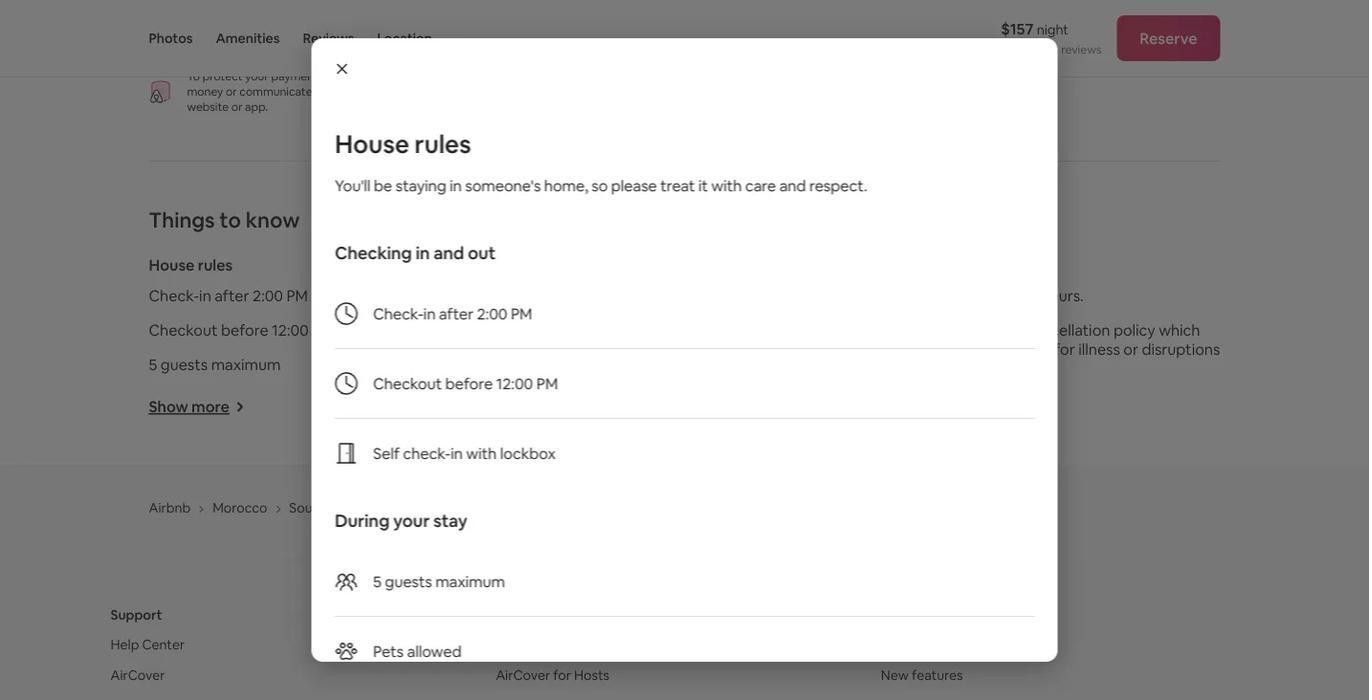 Task type: vqa. For each thing, say whether or not it's contained in the screenshot.
TRIP
no



Task type: describe. For each thing, give the bounding box(es) containing it.
hosting
[[496, 607, 546, 624]]

lockbox
[[500, 444, 556, 463]]

check-in after 2:00 pm inside house rules dialog
[[373, 304, 532, 324]]

never
[[324, 69, 354, 84]]

draa
[[373, 500, 402, 517]]

pets
[[373, 642, 404, 661]]

so
[[591, 176, 608, 195]]

or down protect
[[226, 84, 237, 99]]

1 horizontal spatial show
[[511, 397, 551, 417]]

0 horizontal spatial after
[[215, 286, 249, 306]]

features
[[912, 667, 964, 685]]

$157 night 74 reviews
[[1002, 19, 1102, 57]]

know
[[246, 206, 300, 234]]

house rules dialog
[[312, 38, 1058, 701]]

hosts
[[574, 667, 610, 685]]

2 horizontal spatial show
[[874, 401, 913, 421]]

before inside house rules dialog
[[445, 374, 493, 393]]

to
[[187, 69, 200, 84]]

you'll be staying in someone's home, so please treat it with care and respect.
[[335, 176, 867, 195]]

0 horizontal spatial 5 guests maximum
[[149, 355, 281, 374]]

things to know
[[149, 206, 300, 234]]

host
[[234, 13, 269, 33]]

you
[[977, 339, 1003, 359]]

check- inside house rules dialog
[[373, 304, 423, 324]]

morocco link
[[213, 500, 267, 517]]

communicate
[[240, 84, 313, 99]]

carbon
[[535, 286, 585, 306]]

free cancellation for 48 hours.
[[874, 286, 1084, 306]]

to
[[220, 206, 241, 234]]

contact host link
[[149, 0, 292, 46]]

even
[[927, 339, 961, 359]]

pets allowed
[[373, 642, 461, 661]]

souss-massa-draa
[[289, 500, 402, 517]]

rules for after
[[198, 255, 233, 275]]

host's
[[954, 320, 998, 340]]

the inside to protect your payment, never transfer money or communicate outside of the airbnb website or app.
[[371, 84, 389, 99]]

free
[[874, 286, 905, 306]]

0 horizontal spatial show more button
[[149, 397, 245, 417]]

if
[[964, 339, 974, 359]]

a
[[661, 355, 670, 374]]

you'll
[[335, 176, 370, 195]]

check-
[[403, 444, 451, 463]]

cancel
[[1006, 339, 1052, 359]]

please
[[611, 176, 657, 195]]

5 inside house rules dialog
[[373, 572, 381, 592]]

cancellation inside review the host's full cancellation policy which applies even if you cancel for illness or disruptions caused by covid-19.
[[1026, 320, 1111, 340]]

outside
[[315, 84, 355, 99]]

$157
[[1002, 19, 1034, 38]]

of
[[357, 84, 368, 99]]

house for you'll
[[335, 128, 409, 160]]

1 horizontal spatial for
[[996, 286, 1017, 306]]

0 horizontal spatial with
[[466, 444, 497, 463]]

self
[[373, 444, 399, 463]]

contact
[[172, 13, 231, 33]]

2:00 inside house rules dialog
[[477, 304, 507, 324]]

protect
[[203, 69, 243, 84]]

home,
[[544, 176, 588, 195]]

aircover for aircover for hosts
[[496, 667, 551, 685]]

reserve button
[[1117, 15, 1221, 61]]

0 horizontal spatial guests
[[161, 355, 208, 374]]

reviews
[[1062, 42, 1102, 57]]

0 vertical spatial checkout before 12:00 pm
[[149, 320, 334, 340]]

during
[[335, 510, 389, 533]]

during your stay
[[335, 510, 467, 533]]

treat
[[660, 176, 695, 195]]

location
[[377, 30, 432, 47]]

48
[[1020, 286, 1038, 306]]

checkout inside house rules dialog
[[373, 374, 442, 393]]

payment,
[[271, 69, 321, 84]]

reserve
[[1140, 28, 1198, 48]]

0 horizontal spatial 5
[[149, 355, 157, 374]]

the inside review the host's full cancellation policy which applies even if you cancel for illness or disruptions caused by covid-19.
[[927, 320, 951, 340]]

support
[[111, 607, 162, 624]]

checking in and out
[[335, 242, 496, 265]]

disruptions
[[1143, 339, 1221, 359]]

to protect your payment, never transfer money or communicate outside of the airbnb website or app.
[[187, 69, 427, 115]]

reviews button
[[303, 0, 354, 77]]

applies
[[874, 339, 924, 359]]

maximum inside house rules dialog
[[435, 572, 505, 592]]

staying
[[395, 176, 446, 195]]

without
[[603, 355, 658, 374]]

for inside review the host's full cancellation policy which applies even if you cancel for illness or disruptions caused by covid-19.
[[1055, 339, 1076, 359]]

0 horizontal spatial check-in after 2:00 pm
[[149, 286, 308, 306]]

or left app.
[[231, 100, 243, 115]]

money
[[187, 84, 223, 99]]

0 vertical spatial 12:00
[[272, 320, 309, 340]]

2 horizontal spatial show more button
[[874, 401, 970, 421]]

or left lock on the bottom of page
[[709, 355, 724, 374]]

gate
[[673, 355, 705, 374]]

illness
[[1079, 339, 1121, 359]]

0 horizontal spatial show
[[149, 397, 188, 417]]

which
[[1159, 320, 1201, 340]]

house for check-
[[149, 255, 195, 275]]

amenities button
[[216, 0, 280, 77]]

1 horizontal spatial show more button
[[511, 397, 607, 417]]

1 horizontal spatial alarm
[[662, 286, 701, 306]]

it
[[698, 176, 708, 195]]

0 horizontal spatial cancellation
[[908, 286, 993, 306]]

out
[[468, 242, 496, 265]]

house rules for in
[[149, 255, 233, 275]]



Task type: locate. For each thing, give the bounding box(es) containing it.
airbnb link
[[149, 500, 191, 517]]

after down out
[[439, 304, 473, 324]]

check-in after 2:00 pm down out
[[373, 304, 532, 324]]

0 horizontal spatial aircover
[[111, 667, 165, 685]]

airbnb left 'morocco'
[[149, 500, 191, 517]]

your left stay
[[393, 510, 429, 533]]

house rules
[[335, 128, 471, 160], [149, 255, 233, 275]]

souss-massa-draa link
[[289, 500, 402, 517]]

check- down "checking in and out"
[[373, 304, 423, 324]]

2:00 down know
[[253, 286, 283, 306]]

pool/hot tub without a gate or lock
[[511, 355, 756, 374]]

full
[[1001, 320, 1023, 340]]

1 aircover from the left
[[111, 667, 165, 685]]

review
[[874, 320, 924, 340]]

your inside to protect your payment, never transfer money or communicate outside of the airbnb website or app.
[[245, 69, 269, 84]]

1 no from the top
[[511, 286, 531, 306]]

0 horizontal spatial airbnb
[[149, 500, 191, 517]]

1 horizontal spatial check-in after 2:00 pm
[[373, 304, 532, 324]]

1 horizontal spatial maximum
[[435, 572, 505, 592]]

2 horizontal spatial for
[[1055, 339, 1076, 359]]

souss-
[[289, 500, 330, 517]]

reviews
[[303, 30, 354, 47]]

0 horizontal spatial your
[[245, 69, 269, 84]]

things
[[149, 206, 215, 234]]

in down things to know
[[199, 286, 211, 306]]

rules
[[414, 128, 471, 160], [198, 255, 233, 275]]

1 horizontal spatial 5 guests maximum
[[373, 572, 505, 592]]

website
[[187, 100, 229, 115]]

help center
[[111, 637, 185, 654]]

alarm down no carbon monoxide alarm
[[585, 320, 624, 340]]

0 horizontal spatial maximum
[[211, 355, 281, 374]]

airbnb down transfer at the top left of the page
[[391, 84, 427, 99]]

or inside review the host's full cancellation policy which applies even if you cancel for illness or disruptions caused by covid-19.
[[1124, 339, 1139, 359]]

1 vertical spatial checkout
[[373, 374, 442, 393]]

aircover for hosts link
[[496, 667, 610, 685]]

contact host
[[172, 13, 269, 33]]

2 aircover from the left
[[496, 667, 551, 685]]

0 vertical spatial maximum
[[211, 355, 281, 374]]

location button
[[377, 0, 432, 77]]

house rules down things
[[149, 255, 233, 275]]

2 horizontal spatial show more
[[874, 401, 955, 421]]

1 vertical spatial house
[[149, 255, 195, 275]]

new features link
[[882, 667, 964, 685]]

1 horizontal spatial 12:00
[[496, 374, 533, 393]]

more
[[192, 397, 230, 417], [554, 397, 592, 417], [917, 401, 955, 421]]

0 vertical spatial house
[[335, 128, 409, 160]]

airbnb up new on the bottom
[[882, 607, 925, 624]]

policy
[[1114, 320, 1156, 340]]

1 vertical spatial 5
[[373, 572, 381, 592]]

1 horizontal spatial cancellation
[[1026, 320, 1111, 340]]

0 vertical spatial for
[[996, 286, 1017, 306]]

1 horizontal spatial with
[[711, 176, 742, 195]]

aircover for aircover link
[[111, 667, 165, 685]]

in right checking
[[415, 242, 430, 265]]

0 horizontal spatial checkout
[[149, 320, 218, 340]]

in down "checking in and out"
[[423, 304, 435, 324]]

checkout before 12:00 pm inside house rules dialog
[[373, 374, 558, 393]]

0 horizontal spatial the
[[371, 84, 389, 99]]

1 vertical spatial guests
[[385, 572, 432, 592]]

airbnb inside to protect your payment, never transfer money or communicate outside of the airbnb website or app.
[[391, 84, 427, 99]]

1 horizontal spatial 5
[[373, 572, 381, 592]]

rules inside house rules dialog
[[414, 128, 471, 160]]

2 vertical spatial airbnb
[[882, 607, 925, 624]]

2 horizontal spatial airbnb
[[882, 607, 925, 624]]

and
[[779, 176, 806, 195], [433, 242, 464, 265]]

0 vertical spatial airbnb
[[391, 84, 427, 99]]

1 horizontal spatial airbnb
[[391, 84, 427, 99]]

1 horizontal spatial after
[[439, 304, 473, 324]]

no carbon monoxide alarm
[[511, 286, 701, 306]]

no for no smoke alarm
[[511, 320, 531, 340]]

1 vertical spatial your
[[393, 510, 429, 533]]

smoke
[[535, 320, 581, 340]]

0 horizontal spatial house
[[149, 255, 195, 275]]

1 horizontal spatial 2:00
[[477, 304, 507, 324]]

new
[[882, 667, 909, 685]]

74
[[1047, 42, 1059, 57]]

the down transfer at the top left of the page
[[371, 84, 389, 99]]

1 horizontal spatial checkout
[[373, 374, 442, 393]]

in up stay
[[450, 444, 463, 463]]

stay
[[433, 510, 467, 533]]

cancellation
[[908, 286, 993, 306], [1026, 320, 1111, 340]]

0 vertical spatial before
[[221, 320, 269, 340]]

1 horizontal spatial rules
[[414, 128, 471, 160]]

0 vertical spatial no
[[511, 286, 531, 306]]

0 vertical spatial alarm
[[662, 286, 701, 306]]

house up be
[[335, 128, 409, 160]]

aircover
[[111, 667, 165, 685], [496, 667, 551, 685]]

photos button
[[149, 0, 193, 77]]

1 vertical spatial maximum
[[435, 572, 505, 592]]

cancellation up host's
[[908, 286, 993, 306]]

0 vertical spatial and
[[779, 176, 806, 195]]

lock
[[727, 355, 756, 374]]

1 horizontal spatial more
[[554, 397, 592, 417]]

or right illness
[[1124, 339, 1139, 359]]

no for no carbon monoxide alarm
[[511, 286, 531, 306]]

tub
[[576, 355, 600, 374]]

1 vertical spatial checkout before 12:00 pm
[[373, 374, 558, 393]]

night
[[1037, 21, 1069, 38]]

by
[[928, 359, 945, 378]]

house
[[335, 128, 409, 160], [149, 255, 195, 275]]

2 horizontal spatial more
[[917, 401, 955, 421]]

0 horizontal spatial 12:00
[[272, 320, 309, 340]]

be
[[374, 176, 392, 195]]

after inside house rules dialog
[[439, 304, 473, 324]]

review the host's full cancellation policy which applies even if you cancel for illness or disruptions caused by covid-19.
[[874, 320, 1221, 378]]

1 vertical spatial for
[[1055, 339, 1076, 359]]

0 vertical spatial your
[[245, 69, 269, 84]]

alarm right monoxide
[[662, 286, 701, 306]]

1 horizontal spatial house rules
[[335, 128, 471, 160]]

0 vertical spatial rules
[[414, 128, 471, 160]]

morocco
[[213, 500, 267, 517]]

and left out
[[433, 242, 464, 265]]

pool/hot
[[511, 355, 572, 374]]

0 vertical spatial guests
[[161, 355, 208, 374]]

after
[[215, 286, 249, 306], [439, 304, 473, 324]]

show
[[149, 397, 188, 417], [511, 397, 551, 417], [874, 401, 913, 421]]

0 horizontal spatial rules
[[198, 255, 233, 275]]

house inside dialog
[[335, 128, 409, 160]]

in right staying on the left
[[450, 176, 462, 195]]

massa-
[[330, 500, 373, 517]]

before
[[221, 320, 269, 340], [445, 374, 493, 393]]

new features
[[882, 667, 964, 685]]

the
[[371, 84, 389, 99], [927, 320, 951, 340]]

care
[[745, 176, 776, 195]]

checkout before 12:00 pm
[[149, 320, 334, 340], [373, 374, 558, 393]]

0 vertical spatial house rules
[[335, 128, 471, 160]]

0 vertical spatial checkout
[[149, 320, 218, 340]]

monoxide
[[588, 286, 658, 306]]

0 horizontal spatial show more
[[149, 397, 230, 417]]

house down things
[[149, 255, 195, 275]]

1 horizontal spatial and
[[779, 176, 806, 195]]

checking
[[335, 242, 412, 265]]

rules for staying
[[414, 128, 471, 160]]

1 vertical spatial no
[[511, 320, 531, 340]]

1 vertical spatial cancellation
[[1026, 320, 1111, 340]]

0 vertical spatial cancellation
[[908, 286, 993, 306]]

photos
[[149, 30, 193, 47]]

hours.
[[1041, 286, 1084, 306]]

center
[[142, 637, 185, 654]]

rules up staying on the left
[[414, 128, 471, 160]]

house rules up staying on the left
[[335, 128, 471, 160]]

5 guests maximum inside house rules dialog
[[373, 572, 505, 592]]

checkout
[[149, 320, 218, 340], [373, 374, 442, 393]]

and right care
[[779, 176, 806, 195]]

1 horizontal spatial your
[[393, 510, 429, 533]]

1 horizontal spatial guests
[[385, 572, 432, 592]]

after down to
[[215, 286, 249, 306]]

self check-in with lockbox
[[373, 444, 556, 463]]

covid-
[[949, 359, 1002, 378]]

1 vertical spatial the
[[927, 320, 951, 340]]

0 vertical spatial 5
[[149, 355, 157, 374]]

your up communicate
[[245, 69, 269, 84]]

transfer
[[356, 69, 398, 84]]

1 horizontal spatial before
[[445, 374, 493, 393]]

1 horizontal spatial house
[[335, 128, 409, 160]]

with left lockbox
[[466, 444, 497, 463]]

0 horizontal spatial house rules
[[149, 255, 233, 275]]

check-
[[149, 286, 199, 306], [373, 304, 423, 324]]

0 horizontal spatial before
[[221, 320, 269, 340]]

cancellation down hours.
[[1026, 320, 1111, 340]]

1 horizontal spatial show more
[[511, 397, 592, 417]]

1 vertical spatial airbnb
[[149, 500, 191, 517]]

1 vertical spatial 12:00
[[496, 374, 533, 393]]

no
[[511, 286, 531, 306], [511, 320, 531, 340]]

1 horizontal spatial aircover
[[496, 667, 551, 685]]

12:00 inside house rules dialog
[[496, 374, 533, 393]]

0 horizontal spatial 2:00
[[253, 286, 283, 306]]

0 horizontal spatial alarm
[[585, 320, 624, 340]]

2:00
[[253, 286, 283, 306], [477, 304, 507, 324]]

guests inside house rules dialog
[[385, 572, 432, 592]]

1 vertical spatial and
[[433, 242, 464, 265]]

aircover down hosting
[[496, 667, 551, 685]]

1 vertical spatial alarm
[[585, 320, 624, 340]]

1 vertical spatial rules
[[198, 255, 233, 275]]

1 horizontal spatial the
[[927, 320, 951, 340]]

amenities
[[216, 30, 280, 47]]

2 no from the top
[[511, 320, 531, 340]]

check- down things
[[149, 286, 199, 306]]

0 horizontal spatial more
[[192, 397, 230, 417]]

house rules for be
[[335, 128, 471, 160]]

for left illness
[[1055, 339, 1076, 359]]

check-in after 2:00 pm down to
[[149, 286, 308, 306]]

0 horizontal spatial check-
[[149, 286, 199, 306]]

1 vertical spatial with
[[466, 444, 497, 463]]

your inside house rules dialog
[[393, 510, 429, 533]]

caused
[[874, 359, 925, 378]]

maximum
[[211, 355, 281, 374], [435, 572, 505, 592]]

0 horizontal spatial checkout before 12:00 pm
[[149, 320, 334, 340]]

1 horizontal spatial checkout before 12:00 pm
[[373, 374, 558, 393]]

1 vertical spatial before
[[445, 374, 493, 393]]

19.
[[1002, 359, 1021, 378]]

the left if
[[927, 320, 951, 340]]

0 horizontal spatial and
[[433, 242, 464, 265]]

allowed
[[407, 642, 461, 661]]

with right the it
[[711, 176, 742, 195]]

respect.
[[809, 176, 867, 195]]

aircover down help center link
[[111, 667, 165, 685]]

rules down things to know
[[198, 255, 233, 275]]

0 vertical spatial with
[[711, 176, 742, 195]]

0 horizontal spatial for
[[554, 667, 571, 685]]

for left 48 at the right of page
[[996, 286, 1017, 306]]

help
[[111, 637, 139, 654]]

house rules inside dialog
[[335, 128, 471, 160]]

0 vertical spatial the
[[371, 84, 389, 99]]

no left the smoke
[[511, 320, 531, 340]]

0 vertical spatial 5 guests maximum
[[149, 355, 281, 374]]

someone's
[[465, 176, 541, 195]]

no left carbon
[[511, 286, 531, 306]]

for left hosts
[[554, 667, 571, 685]]

aircover for hosts
[[496, 667, 610, 685]]

aircover link
[[111, 667, 165, 685]]

2:00 down out
[[477, 304, 507, 324]]

help center link
[[111, 637, 185, 654]]



